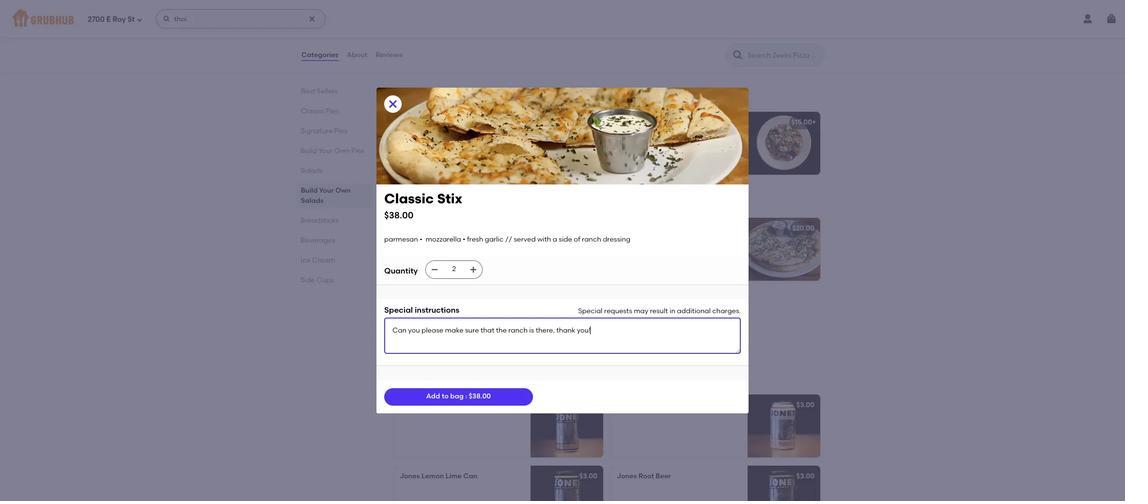 Task type: vqa. For each thing, say whether or not it's contained in the screenshot.
Build
yes



Task type: describe. For each thing, give the bounding box(es) containing it.
2 vertical spatial pies
[[352, 147, 365, 155]]

stix for classic
[[437, 191, 462, 207]]

result
[[650, 307, 668, 315]]

garlic inside 'parmesan •  mozzarella • fresh garlic // served with a side of ranch dressing'
[[499, 238, 517, 246]]

build up half
[[392, 89, 418, 101]]

2700
[[88, 15, 105, 24]]

classic pies tab
[[301, 106, 369, 116]]

$3.00 for jones root beer
[[797, 473, 815, 481]]

side inside classic with buffalo sauce  • gorgonzola  •  fresh cilantro // served with a side of blue cheese dressing
[[421, 329, 435, 337]]

1 horizontal spatial build your own salads
[[392, 89, 506, 101]]

1 horizontal spatial svg image
[[1106, 13, 1117, 25]]

served inside classic with buffalo sauce  • gorgonzola  •  fresh cilantro // served with a side of blue cheese dressing
[[496, 319, 518, 328]]

classic stix $38.00
[[384, 191, 462, 221]]

$3.00 inside button
[[797, 401, 815, 410]]

cilantro
[[461, 319, 486, 328]]

+ for $12.50
[[595, 118, 599, 127]]

blue
[[444, 329, 459, 337]]

best sellers tab
[[301, 86, 369, 96]]

bag
[[450, 393, 464, 401]]

build right half
[[415, 118, 432, 127]]

jones for jones cane sugar cola can
[[400, 401, 420, 410]]

buffalo
[[400, 296, 424, 304]]

cola
[[463, 401, 478, 410]]

half build your own salad
[[400, 118, 486, 127]]

+ for $15.00
[[812, 118, 816, 127]]

signature
[[301, 127, 333, 135]]

$12.50 +
[[575, 118, 599, 127]]

e
[[106, 15, 111, 24]]

main navigation navigation
[[0, 0, 1125, 38]]

sauce
[[464, 309, 484, 318]]

build your own salads tab
[[301, 186, 369, 206]]

1 horizontal spatial breadsticks
[[392, 195, 453, 208]]

reviews button
[[375, 38, 403, 73]]

classic for classic with buffalo sauce  • gorgonzola  •  fresh cilantro // served with a side of blue cheese dressing
[[400, 309, 422, 318]]

cups
[[317, 276, 334, 284]]

beer
[[656, 473, 671, 481]]

jalapeno feta stix image
[[748, 218, 820, 281]]

sellers
[[317, 87, 338, 95]]

jones root beer
[[617, 473, 671, 481]]

to
[[442, 393, 449, 401]]

of inside classic with buffalo sauce  • gorgonzola  •  fresh cilantro // served with a side of blue cheese dressing
[[436, 329, 443, 337]]

build your own pies tab
[[301, 146, 369, 156]]

beverages tab
[[301, 236, 369, 246]]

build your own salads inside tab
[[301, 187, 351, 205]]

search icon image
[[732, 49, 744, 61]]

dressing inside classic with buffalo sauce  • gorgonzola  •  fresh cilantro // served with a side of blue cheese dressing
[[486, 329, 513, 337]]

buffalo stix image
[[531, 289, 603, 352]]

salad for half build your own salad
[[467, 118, 486, 127]]

buffalo stix
[[400, 296, 437, 304]]

categories button
[[301, 38, 339, 73]]

additional
[[677, 307, 711, 315]]

jones diet cola can image
[[748, 395, 820, 458]]

$3.00 button
[[611, 395, 820, 458]]

may
[[634, 307, 648, 315]]

signature pies tab
[[301, 126, 369, 136]]

$20.00 for classic with buffalo sauce  • gorgonzola  •  fresh cilantro // served with a side of blue cheese dressing
[[575, 296, 597, 304]]

your down salads 'tab'
[[319, 187, 334, 195]]

a inside classic with jalapeño  •  feta // served with a side of ranch dressing
[[632, 248, 637, 256]]

whole
[[617, 118, 638, 127]]

side cups
[[301, 276, 334, 284]]

build down salads 'tab'
[[301, 187, 318, 195]]

about
[[347, 51, 367, 59]]

build right whole
[[640, 118, 656, 127]]

ice cream
[[301, 256, 335, 265]]

pies for signature pies
[[334, 127, 348, 135]]

build your own pies
[[301, 147, 365, 155]]

dressing inside classic with jalapeño  •  feta // served with a side of ranch dressing
[[682, 248, 710, 256]]

18th green image
[[531, 6, 603, 69]]

signature pies
[[301, 127, 348, 135]]

roy
[[112, 15, 126, 24]]

jones lemon lime can
[[400, 473, 477, 481]]

dressing inside button
[[400, 258, 427, 266]]

$15.00
[[791, 118, 812, 127]]

fresh inside classic with buffalo sauce  • gorgonzola  •  fresh cilantro // served with a side of blue cheese dressing
[[443, 319, 459, 328]]

of inside 'parmesan •  mozzarella • fresh garlic // served with a side of ranch dressing'
[[468, 248, 475, 256]]

half
[[400, 118, 414, 127]]

root
[[638, 473, 654, 481]]

gorgonzola
[[400, 319, 437, 328]]

your right whole
[[658, 118, 673, 127]]

best
[[301, 87, 315, 95]]

reviews
[[376, 51, 403, 59]]



Task type: locate. For each thing, give the bounding box(es) containing it.
whole build your own salad image
[[748, 112, 820, 175]]

0 horizontal spatial +
[[595, 118, 599, 127]]

1 horizontal spatial special
[[578, 307, 603, 315]]

best sellers
[[301, 87, 338, 95]]

2 vertical spatial salads
[[301, 197, 324, 205]]

special requests may result in additional charges.
[[578, 307, 741, 315]]

0 horizontal spatial classic
[[400, 309, 422, 318]]

sugar
[[441, 401, 461, 410]]

1 horizontal spatial +
[[812, 118, 816, 127]]

build your own salads
[[392, 89, 506, 101], [301, 187, 351, 205]]

•
[[420, 236, 422, 244], [463, 236, 465, 244], [435, 238, 438, 246], [477, 238, 479, 246], [687, 238, 689, 246], [486, 309, 488, 318], [439, 319, 441, 328]]

$38.00 inside classic stix $38.00
[[384, 210, 414, 221]]

dressing
[[603, 236, 630, 244], [682, 248, 710, 256], [400, 258, 427, 266], [486, 329, 513, 337]]

classic for stix
[[384, 191, 434, 207]]

0 horizontal spatial svg image
[[308, 15, 316, 23]]

of
[[574, 236, 580, 244], [468, 248, 475, 256], [653, 248, 660, 256], [436, 329, 443, 337]]

2700 e roy st
[[88, 15, 135, 24]]

with inside the "parmesan •  mozzarella • fresh garlic // served with a side of ranch dressing" button
[[432, 248, 446, 256]]

0 vertical spatial breadsticks
[[392, 195, 453, 208]]

:
[[465, 393, 467, 401]]

can right cola
[[480, 401, 494, 410]]

jones left "lemon"
[[400, 473, 420, 481]]

categories
[[301, 51, 339, 59]]

fresh inside 'parmesan •  mozzarella • fresh garlic // served with a side of ranch dressing'
[[481, 238, 497, 246]]

instructions
[[415, 306, 459, 315]]

1 vertical spatial stix
[[425, 296, 437, 304]]

1 vertical spatial pies
[[334, 127, 348, 135]]

lemon
[[421, 473, 444, 481]]

1 salad from the left
[[467, 118, 486, 127]]

beverages
[[301, 236, 335, 245], [392, 372, 446, 384]]

mozzarella inside 'parmesan •  mozzarella • fresh garlic // served with a side of ranch dressing'
[[440, 238, 475, 246]]

Special instructions text field
[[384, 318, 741, 354]]

can inside button
[[480, 401, 494, 410]]

0 vertical spatial $38.00
[[384, 210, 414, 221]]

0 horizontal spatial $20.00
[[575, 296, 597, 304]]

1 vertical spatial salads
[[301, 167, 323, 175]]

can
[[480, 401, 494, 410], [463, 473, 477, 481]]

pies
[[326, 107, 339, 115], [334, 127, 348, 135], [352, 147, 365, 155]]

salads inside 'tab'
[[301, 167, 323, 175]]

side
[[301, 276, 315, 284]]

your
[[420, 89, 443, 101], [433, 118, 448, 127], [658, 118, 673, 127], [319, 147, 333, 155], [319, 187, 334, 195]]

0 vertical spatial salads
[[471, 89, 506, 101]]

half build your own salad image
[[531, 112, 603, 175]]

0 vertical spatial pies
[[326, 107, 339, 115]]

pies for classic pies
[[326, 107, 339, 115]]

classic with jalapeño  •  feta // served with a side of ranch dressing
[[617, 238, 737, 256]]

classic
[[301, 107, 325, 115], [384, 191, 434, 207]]

$3.00
[[797, 401, 815, 410], [579, 473, 597, 481], [797, 473, 815, 481]]

1 horizontal spatial ranch
[[582, 236, 601, 244]]

jones left cane
[[400, 401, 420, 410]]

build your own salads up half build your own salad
[[392, 89, 506, 101]]

your up half build your own salad
[[420, 89, 443, 101]]

parmesan •  mozzarella • fresh garlic // served with a side of ranch dressing inside the "parmesan •  mozzarella • fresh garlic // served with a side of ranch dressing" button
[[400, 238, 517, 266]]

fresh
[[467, 236, 483, 244], [481, 238, 497, 246], [443, 319, 459, 328]]

beverages up ice cream
[[301, 236, 335, 245]]

jones cane sugar cola can
[[400, 401, 494, 410]]

0 vertical spatial build your own salads
[[392, 89, 506, 101]]

jones
[[400, 401, 420, 410], [400, 473, 420, 481], [617, 473, 637, 481]]

served
[[514, 236, 536, 244], [715, 238, 737, 246], [408, 248, 430, 256], [496, 319, 518, 328]]

side inside button
[[453, 248, 467, 256]]

special instructions
[[384, 306, 459, 315]]

1 horizontal spatial classic
[[617, 238, 639, 246]]

served inside button
[[408, 248, 430, 256]]

salad for whole build your own salad
[[691, 118, 711, 127]]

$15.00 +
[[791, 118, 816, 127]]

special left requests on the bottom right
[[578, 307, 603, 315]]

0 horizontal spatial classic
[[301, 107, 325, 115]]

jalapeño
[[656, 238, 685, 246]]

0 horizontal spatial can
[[463, 473, 477, 481]]

build your own salads down salads 'tab'
[[301, 187, 351, 205]]

your right half
[[433, 118, 448, 127]]

of inside classic with jalapeño  •  feta // served with a side of ranch dressing
[[653, 248, 660, 256]]

breadsticks tab
[[301, 216, 369, 226]]

build down "signature"
[[301, 147, 317, 155]]

$12.50
[[575, 118, 595, 127]]

// inside classic with buffalo sauce  • gorgonzola  •  fresh cilantro // served with a side of blue cheese dressing
[[487, 319, 495, 328]]

classic stix image
[[531, 218, 603, 281]]

2 horizontal spatial ranch
[[661, 248, 681, 256]]

0 horizontal spatial breadsticks
[[301, 217, 339, 225]]

1 vertical spatial classic
[[384, 191, 434, 207]]

0 horizontal spatial beverages
[[301, 236, 335, 245]]

st
[[128, 15, 135, 24]]

salads inside tab
[[301, 197, 324, 205]]

special for special requests may result in additional charges.
[[578, 307, 603, 315]]

classic for classic with jalapeño  •  feta // served with a side of ranch dressing
[[617, 238, 639, 246]]

0 horizontal spatial build your own salads
[[301, 187, 351, 205]]

1 + from the left
[[595, 118, 599, 127]]

+
[[595, 118, 599, 127], [812, 118, 816, 127]]

0 vertical spatial beverages
[[301, 236, 335, 245]]

pies up salads 'tab'
[[352, 147, 365, 155]]

special down buffalo
[[384, 306, 413, 315]]

0 vertical spatial classic
[[617, 238, 639, 246]]

stix inside classic stix $38.00
[[437, 191, 462, 207]]

special
[[384, 306, 413, 315], [578, 307, 603, 315]]

stix
[[437, 191, 462, 207], [425, 296, 437, 304]]

special for special instructions
[[384, 306, 413, 315]]

Input item quantity number field
[[443, 261, 465, 278]]

1 vertical spatial beverages
[[392, 372, 446, 384]]

ranch
[[582, 236, 601, 244], [477, 248, 496, 256], [661, 248, 681, 256]]

ranch inside classic with jalapeño  •  feta // served with a side of ranch dressing
[[661, 248, 681, 256]]

with
[[537, 236, 551, 244], [641, 238, 654, 246], [432, 248, 446, 256], [617, 248, 631, 256], [424, 309, 437, 318], [400, 329, 414, 337]]

Search Zeeks Pizza Capitol Hill search field
[[747, 51, 821, 60]]

jones inside jones cane sugar cola can button
[[400, 401, 420, 410]]

classic up gorgonzola on the left
[[400, 309, 422, 318]]

served inside classic with jalapeño  •  feta // served with a side of ranch dressing
[[715, 238, 737, 246]]

pies down classic pies tab
[[334, 127, 348, 135]]

jones root beer image
[[748, 466, 820, 502]]

cream
[[312, 256, 335, 265]]

classic pies
[[301, 107, 339, 115]]

salads
[[471, 89, 506, 101], [301, 167, 323, 175], [301, 197, 324, 205]]

breadsticks inside "tab"
[[301, 217, 339, 225]]

1 vertical spatial $20.00
[[575, 296, 597, 304]]

ranch inside button
[[477, 248, 496, 256]]

pies up signature pies tab
[[326, 107, 339, 115]]

1 horizontal spatial $20.00
[[792, 225, 815, 233]]

• inside classic with jalapeño  •  feta // served with a side of ranch dressing
[[687, 238, 689, 246]]

2 salad from the left
[[691, 118, 711, 127]]

1 horizontal spatial beverages
[[392, 372, 446, 384]]

quantity
[[384, 267, 418, 276]]

classic inside tab
[[301, 107, 325, 115]]

side cups tab
[[301, 275, 369, 285]]

classic
[[617, 238, 639, 246], [400, 309, 422, 318]]

0 horizontal spatial salad
[[467, 118, 486, 127]]

0 horizontal spatial ranch
[[477, 248, 496, 256]]

side inside classic with jalapeño  •  feta // served with a side of ranch dressing
[[638, 248, 652, 256]]

1 horizontal spatial $38.00
[[469, 393, 491, 401]]

buffalo
[[439, 309, 462, 318]]

svg image
[[1106, 13, 1117, 25], [308, 15, 316, 23]]

classic inside classic with buffalo sauce  • gorgonzola  •  fresh cilantro // served with a side of blue cheese dressing
[[400, 309, 422, 318]]

can right lime
[[463, 473, 477, 481]]

$3.00 for jones lemon lime can
[[579, 473, 597, 481]]

beverages up the add
[[392, 372, 446, 384]]

0 vertical spatial stix
[[437, 191, 462, 207]]

1 horizontal spatial classic
[[384, 191, 434, 207]]

salad
[[467, 118, 486, 127], [691, 118, 711, 127]]

feta
[[691, 238, 704, 246]]

$20.00
[[792, 225, 815, 233], [575, 296, 597, 304]]

jones lemon lime can image
[[531, 466, 603, 502]]

0 horizontal spatial $38.00
[[384, 210, 414, 221]]

charges.
[[712, 307, 741, 315]]

cheese
[[460, 329, 484, 337]]

beverages inside tab
[[301, 236, 335, 245]]

svg image
[[163, 15, 171, 23], [137, 17, 143, 23], [387, 99, 399, 110], [431, 266, 439, 274], [470, 266, 477, 274]]

jones left root
[[617, 473, 637, 481]]

ice
[[301, 256, 311, 265]]

parmesan •  mozzarella • fresh garlic // served with a side of ranch dressing button
[[394, 218, 603, 281]]

cane
[[421, 401, 440, 410]]

ice cream tab
[[301, 255, 369, 266]]

//
[[505, 236, 512, 244], [706, 238, 713, 246], [400, 248, 407, 256], [487, 319, 495, 328]]

lime
[[446, 473, 462, 481]]

salads tab
[[301, 166, 369, 176]]

0 horizontal spatial special
[[384, 306, 413, 315]]

1 vertical spatial classic
[[400, 309, 422, 318]]

classic inside classic stix $38.00
[[384, 191, 434, 207]]

jones cane sugar cola can button
[[394, 395, 603, 458]]

parmesan •  mozzarella • fresh garlic // served with a side of ranch dressing
[[384, 236, 630, 244], [400, 238, 517, 266]]

a inside classic with buffalo sauce  • gorgonzola  •  fresh cilantro // served with a side of blue cheese dressing
[[415, 329, 420, 337]]

whole build your own salad
[[617, 118, 711, 127]]

jones for jones lemon lime can
[[400, 473, 420, 481]]

1 vertical spatial $38.00
[[469, 393, 491, 401]]

1 vertical spatial breadsticks
[[301, 217, 339, 225]]

1 horizontal spatial can
[[480, 401, 494, 410]]

add
[[426, 393, 440, 401]]

classic with buffalo sauce  • gorgonzola  •  fresh cilantro // served with a side of blue cheese dressing
[[400, 309, 518, 337]]

jones for jones root beer
[[617, 473, 637, 481]]

// inside button
[[400, 248, 407, 256]]

classic left jalapeño
[[617, 238, 639, 246]]

parmesan
[[384, 236, 418, 244], [400, 238, 434, 246]]

1 vertical spatial build your own salads
[[301, 187, 351, 205]]

$38.00
[[384, 210, 414, 221], [469, 393, 491, 401]]

your down signature pies
[[319, 147, 333, 155]]

1 horizontal spatial salad
[[691, 118, 711, 127]]

requests
[[604, 307, 632, 315]]

a inside button
[[447, 248, 452, 256]]

classic for pies
[[301, 107, 325, 115]]

2 + from the left
[[812, 118, 816, 127]]

parmesan inside button
[[400, 238, 434, 246]]

0 vertical spatial can
[[480, 401, 494, 410]]

in
[[670, 307, 675, 315]]

garlic
[[485, 236, 504, 244], [499, 238, 517, 246]]

1 vertical spatial can
[[463, 473, 477, 481]]

0 vertical spatial $20.00
[[792, 225, 815, 233]]

// inside classic with jalapeño  •  feta // served with a side of ranch dressing
[[706, 238, 713, 246]]

mozzarella
[[426, 236, 461, 244], [440, 238, 475, 246]]

add to bag : $38.00
[[426, 393, 491, 401]]

about button
[[346, 38, 368, 73]]

own
[[445, 89, 469, 101], [450, 118, 465, 127], [674, 118, 689, 127], [335, 147, 350, 155], [335, 187, 351, 195]]

0 vertical spatial classic
[[301, 107, 325, 115]]

breadsticks
[[392, 195, 453, 208], [301, 217, 339, 225]]

classic inside classic with jalapeño  •  feta // served with a side of ranch dressing
[[617, 238, 639, 246]]

$20.00 for classic with jalapeño  •  feta // served with a side of ranch dressing
[[792, 225, 815, 233]]

jones cane sugar cola can image
[[531, 395, 603, 458]]

stix for buffalo
[[425, 296, 437, 304]]



